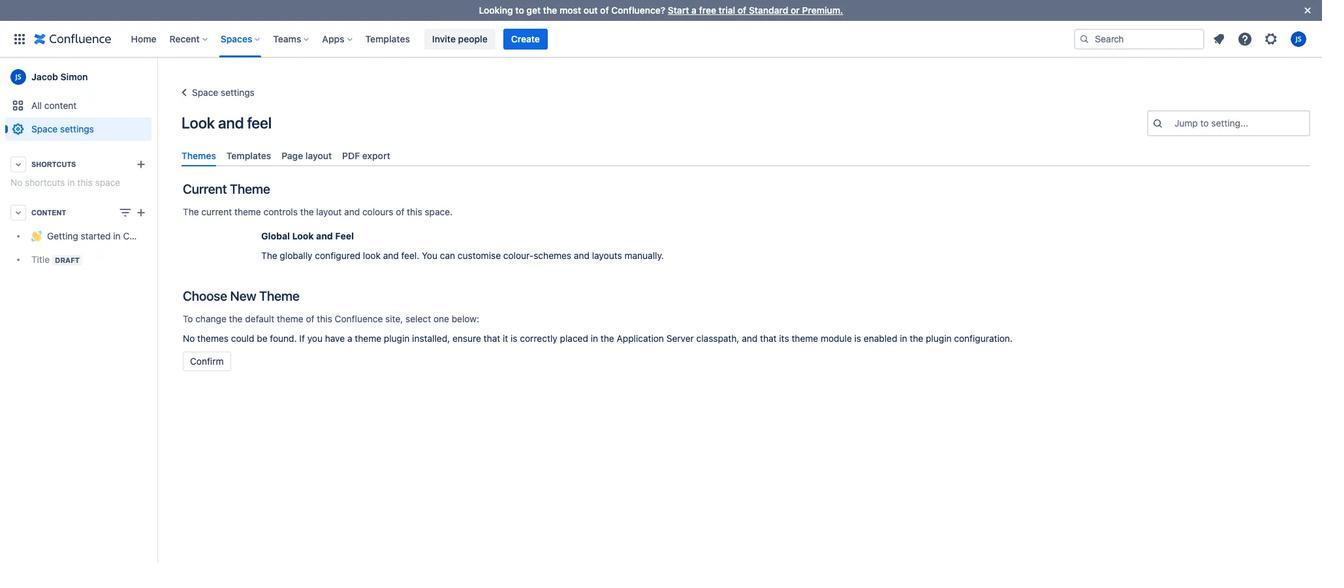 Task type: locate. For each thing, give the bounding box(es) containing it.
theme right have on the bottom of the page
[[355, 333, 382, 344]]

ensure
[[453, 333, 481, 344]]

None submit
[[183, 352, 231, 372]]

shortcuts button
[[5, 153, 152, 176]]

theme up controls
[[230, 182, 270, 197]]

invite
[[432, 33, 456, 44]]

templates link
[[362, 28, 414, 49], [221, 145, 276, 167]]

settings inside space element
[[60, 123, 94, 135]]

1 horizontal spatial to
[[1201, 118, 1209, 129]]

templates
[[365, 33, 410, 44], [227, 150, 271, 161]]

Search settings text field
[[1175, 117, 1177, 130]]

look up globally
[[292, 231, 314, 242]]

this inside space element
[[77, 177, 93, 188]]

1 vertical spatial no
[[183, 333, 195, 344]]

no for no shortcuts in this space
[[10, 177, 22, 188]]

have
[[325, 333, 345, 344]]

space settings up look and feel
[[192, 87, 255, 98]]

that left its
[[760, 333, 777, 344]]

tree inside space element
[[5, 225, 171, 272]]

the current theme controls the layout and colours of this space.
[[183, 207, 453, 218]]

plugin left configuration.
[[926, 333, 952, 344]]

settings
[[221, 87, 255, 98], [60, 123, 94, 135]]

1 horizontal spatial the
[[261, 250, 277, 261]]

title
[[31, 254, 50, 265]]

1 horizontal spatial plugin
[[926, 333, 952, 344]]

feel.
[[401, 250, 420, 261]]

choose
[[183, 289, 227, 304]]

tree
[[5, 225, 171, 272]]

content button
[[5, 201, 152, 225]]

look
[[363, 250, 381, 261]]

1 horizontal spatial look
[[292, 231, 314, 242]]

colour-
[[503, 250, 534, 261]]

is right module at the right bottom of the page
[[855, 333, 862, 344]]

to for get
[[516, 5, 524, 16]]

1 horizontal spatial space settings
[[192, 87, 255, 98]]

no down the to
[[183, 333, 195, 344]]

module
[[821, 333, 852, 344]]

that
[[484, 333, 500, 344], [760, 333, 777, 344]]

1 horizontal spatial templates
[[365, 33, 410, 44]]

space settings link down content
[[5, 118, 152, 141]]

1 horizontal spatial is
[[855, 333, 862, 344]]

application
[[617, 333, 664, 344]]

1 vertical spatial layout
[[316, 207, 342, 218]]

out
[[584, 5, 598, 16]]

home
[[131, 33, 156, 44]]

0 vertical spatial layout
[[306, 150, 332, 161]]

space settings inside space element
[[31, 123, 94, 135]]

shortcuts
[[25, 177, 65, 188]]

look and feel
[[182, 114, 272, 132]]

add shortcut image
[[133, 157, 149, 172]]

1 horizontal spatial settings
[[221, 87, 255, 98]]

people
[[458, 33, 488, 44]]

0 horizontal spatial space
[[31, 123, 58, 135]]

plugin down site, at bottom left
[[384, 333, 410, 344]]

the globally configured look and feel. you can customise colour-schemes and layouts manually.
[[261, 250, 664, 261]]

to left get
[[516, 5, 524, 16]]

no
[[10, 177, 22, 188], [183, 333, 195, 344]]

1 horizontal spatial this
[[317, 314, 332, 325]]

1 vertical spatial space settings
[[31, 123, 94, 135]]

below:
[[452, 314, 479, 325]]

the left current
[[183, 207, 199, 218]]

0 vertical spatial look
[[182, 114, 215, 132]]

configuration.
[[954, 333, 1013, 344]]

1 horizontal spatial a
[[692, 5, 697, 16]]

0 vertical spatial no
[[10, 177, 22, 188]]

confluence up have on the bottom of the page
[[335, 314, 383, 325]]

2 is from the left
[[855, 333, 862, 344]]

tree containing getting started in confluence
[[5, 225, 171, 272]]

2 horizontal spatial this
[[407, 207, 422, 218]]

space down all
[[31, 123, 58, 135]]

space
[[192, 87, 218, 98], [31, 123, 58, 135]]

look up themes
[[182, 114, 215, 132]]

page
[[282, 150, 303, 161]]

a right have on the bottom of the page
[[347, 333, 352, 344]]

0 horizontal spatial plugin
[[384, 333, 410, 344]]

you
[[422, 250, 438, 261]]

notification icon image
[[1212, 31, 1227, 47]]

start
[[668, 5, 689, 16]]

1 vertical spatial space settings link
[[5, 118, 152, 141]]

global look and feel
[[261, 231, 354, 242]]

new
[[230, 289, 256, 304]]

2 vertical spatial this
[[317, 314, 332, 325]]

that left the it
[[484, 333, 500, 344]]

page layout link
[[276, 145, 337, 167]]

current theme
[[183, 182, 270, 197]]

0 horizontal spatial templates link
[[221, 145, 276, 167]]

0 vertical spatial this
[[77, 177, 93, 188]]

0 vertical spatial settings
[[221, 87, 255, 98]]

you
[[307, 333, 323, 344]]

trial
[[719, 5, 736, 16]]

banner
[[0, 21, 1323, 57]]

0 vertical spatial to
[[516, 5, 524, 16]]

enabled
[[864, 333, 898, 344]]

free
[[699, 5, 717, 16]]

0 vertical spatial templates
[[365, 33, 410, 44]]

a
[[692, 5, 697, 16], [347, 333, 352, 344]]

space settings link
[[176, 85, 255, 101], [5, 118, 152, 141]]

no shortcuts in this space
[[10, 177, 120, 188]]

and
[[218, 114, 244, 132], [344, 207, 360, 218], [316, 231, 333, 242], [383, 250, 399, 261], [574, 250, 590, 261], [742, 333, 758, 344]]

is right the it
[[511, 333, 518, 344]]

banner containing home
[[0, 21, 1323, 57]]

of right trial in the right of the page
[[738, 5, 747, 16]]

in right the started
[[113, 231, 121, 242]]

of up you
[[306, 314, 315, 325]]

1 horizontal spatial confluence
[[335, 314, 383, 325]]

layout up feel on the left
[[316, 207, 342, 218]]

default
[[245, 314, 274, 325]]

theme
[[234, 207, 261, 218], [277, 314, 304, 325], [355, 333, 382, 344], [792, 333, 819, 344]]

space settings down content
[[31, 123, 94, 135]]

all content link
[[5, 94, 152, 118]]

0 vertical spatial confluence
[[123, 231, 171, 242]]

this left space.
[[407, 207, 422, 218]]

close image
[[1300, 3, 1316, 18]]

the down global
[[261, 250, 277, 261]]

templates link right apps popup button
[[362, 28, 414, 49]]

invite people button
[[424, 28, 496, 49]]

layout right page on the top
[[306, 150, 332, 161]]

1 vertical spatial to
[[1201, 118, 1209, 129]]

confluence image
[[34, 31, 111, 47], [34, 31, 111, 47]]

1 plugin from the left
[[384, 333, 410, 344]]

layout
[[306, 150, 332, 161], [316, 207, 342, 218]]

a left free
[[692, 5, 697, 16]]

tab list containing themes
[[176, 145, 1316, 167]]

in right enabled
[[900, 333, 908, 344]]

and right classpath, on the bottom of page
[[742, 333, 758, 344]]

1 horizontal spatial templates link
[[362, 28, 414, 49]]

0 horizontal spatial confluence
[[123, 231, 171, 242]]

1 vertical spatial settings
[[60, 123, 94, 135]]

look
[[182, 114, 215, 132], [292, 231, 314, 242]]

no inside space element
[[10, 177, 22, 188]]

1 vertical spatial templates
[[227, 150, 271, 161]]

spaces
[[221, 33, 252, 44]]

templates link down "feel"
[[221, 145, 276, 167]]

title draft
[[31, 254, 80, 265]]

customise
[[458, 250, 501, 261]]

templates right apps popup button
[[365, 33, 410, 44]]

settings up look and feel
[[221, 87, 255, 98]]

tab list
[[176, 145, 1316, 167]]

0 horizontal spatial settings
[[60, 123, 94, 135]]

and left feel on the left
[[316, 231, 333, 242]]

0 horizontal spatial that
[[484, 333, 500, 344]]

0 horizontal spatial space settings
[[31, 123, 94, 135]]

site,
[[385, 314, 403, 325]]

this down shortcuts 'dropdown button'
[[77, 177, 93, 188]]

settings down all content link
[[60, 123, 94, 135]]

templates down "feel"
[[227, 150, 271, 161]]

the left 'application'
[[601, 333, 614, 344]]

0 horizontal spatial templates
[[227, 150, 271, 161]]

layouts
[[592, 250, 622, 261]]

of
[[600, 5, 609, 16], [738, 5, 747, 16], [396, 207, 405, 218], [306, 314, 315, 325]]

1 is from the left
[[511, 333, 518, 344]]

0 horizontal spatial a
[[347, 333, 352, 344]]

0 horizontal spatial is
[[511, 333, 518, 344]]

getting started in confluence link
[[5, 225, 171, 248]]

placed
[[560, 333, 588, 344]]

0 vertical spatial space
[[192, 87, 218, 98]]

the
[[543, 5, 557, 16], [300, 207, 314, 218], [229, 314, 243, 325], [601, 333, 614, 344], [910, 333, 924, 344]]

1 vertical spatial this
[[407, 207, 422, 218]]

0 vertical spatial the
[[183, 207, 199, 218]]

space up look and feel
[[192, 87, 218, 98]]

no left shortcuts
[[10, 177, 22, 188]]

1 vertical spatial a
[[347, 333, 352, 344]]

to right jump
[[1201, 118, 1209, 129]]

premium.
[[802, 5, 844, 16]]

this up you
[[317, 314, 332, 325]]

0 horizontal spatial no
[[10, 177, 22, 188]]

0 horizontal spatial to
[[516, 5, 524, 16]]

getting started in confluence
[[47, 231, 171, 242]]

confluence inside 'link'
[[123, 231, 171, 242]]

the for current theme
[[183, 207, 199, 218]]

themes link
[[176, 145, 221, 167]]

themes
[[182, 150, 216, 161]]

global
[[261, 231, 290, 242]]

space
[[95, 177, 120, 188]]

no themes could be found. if you have a theme plugin installed, ensure that it is correctly placed in the application server classpath, and that its theme module is enabled in the plugin configuration.
[[183, 333, 1013, 344]]

confluence down create a page icon
[[123, 231, 171, 242]]

and left layouts
[[574, 250, 590, 261]]

0 horizontal spatial this
[[77, 177, 93, 188]]

your profile and preferences image
[[1291, 31, 1307, 47]]

to
[[183, 314, 193, 325]]

1 horizontal spatial space settings link
[[176, 85, 255, 101]]

create a page image
[[133, 205, 149, 221]]

1 horizontal spatial that
[[760, 333, 777, 344]]

1 horizontal spatial no
[[183, 333, 195, 344]]

1 vertical spatial the
[[261, 250, 277, 261]]

plugin
[[384, 333, 410, 344], [926, 333, 952, 344]]

space settings link up look and feel
[[176, 85, 255, 101]]

jacob
[[31, 71, 58, 82]]

0 horizontal spatial the
[[183, 207, 199, 218]]

and up feel on the left
[[344, 207, 360, 218]]

theme up 'default'
[[259, 289, 300, 304]]

recent button
[[166, 28, 213, 49]]

controls
[[264, 207, 298, 218]]

1 that from the left
[[484, 333, 500, 344]]

1 vertical spatial look
[[292, 231, 314, 242]]

this
[[77, 177, 93, 188], [407, 207, 422, 218], [317, 314, 332, 325]]

content
[[31, 209, 66, 217]]

templates inside global element
[[365, 33, 410, 44]]



Task type: describe. For each thing, give the bounding box(es) containing it.
server
[[667, 333, 694, 344]]

jump
[[1175, 118, 1198, 129]]

the up could in the left of the page
[[229, 314, 243, 325]]

it
[[503, 333, 508, 344]]

apps button
[[318, 28, 358, 49]]

of right colours
[[396, 207, 405, 218]]

settings icon image
[[1264, 31, 1279, 47]]

correctly
[[520, 333, 558, 344]]

appswitcher icon image
[[12, 31, 27, 47]]

standard
[[749, 5, 789, 16]]

simon
[[60, 71, 88, 82]]

page layout
[[282, 150, 332, 161]]

select
[[406, 314, 431, 325]]

started
[[81, 231, 111, 242]]

could
[[231, 333, 254, 344]]

1 vertical spatial confluence
[[335, 314, 383, 325]]

export
[[362, 150, 390, 161]]

1 horizontal spatial space
[[192, 87, 218, 98]]

all
[[31, 100, 42, 111]]

Search field
[[1074, 28, 1205, 49]]

teams button
[[269, 28, 314, 49]]

if
[[299, 333, 305, 344]]

found.
[[270, 333, 297, 344]]

get
[[527, 5, 541, 16]]

or
[[791, 5, 800, 16]]

global element
[[8, 21, 1074, 57]]

change view image
[[118, 205, 133, 221]]

2 plugin from the left
[[926, 333, 952, 344]]

themes
[[197, 333, 229, 344]]

choose new theme
[[183, 289, 300, 304]]

help icon image
[[1238, 31, 1253, 47]]

0 vertical spatial templates link
[[362, 28, 414, 49]]

globally
[[280, 250, 313, 261]]

of right the out
[[600, 5, 609, 16]]

confluence?
[[612, 5, 666, 16]]

in right the placed
[[591, 333, 598, 344]]

1 vertical spatial space
[[31, 123, 58, 135]]

pdf
[[342, 150, 360, 161]]

classpath,
[[697, 333, 740, 344]]

shortcuts
[[31, 161, 76, 169]]

jacob simon link
[[5, 64, 152, 90]]

feel
[[335, 231, 354, 242]]

schemes
[[534, 250, 572, 261]]

content
[[44, 100, 77, 111]]

layout inside tab list
[[306, 150, 332, 161]]

create link
[[503, 28, 548, 49]]

jump to setting...
[[1175, 118, 1249, 129]]

the for global look and feel
[[261, 250, 277, 261]]

manually.
[[625, 250, 664, 261]]

in inside 'link'
[[113, 231, 121, 242]]

and left "feel"
[[218, 114, 244, 132]]

in down shortcuts 'dropdown button'
[[67, 177, 75, 188]]

installed,
[[412, 333, 450, 344]]

all content
[[31, 100, 77, 111]]

configured
[[315, 250, 361, 261]]

theme right current
[[234, 207, 261, 218]]

apps
[[322, 33, 345, 44]]

0 vertical spatial space settings link
[[176, 85, 255, 101]]

pdf export link
[[337, 145, 396, 167]]

no for no themes could be found. if you have a theme plugin installed, ensure that it is correctly placed in the application server classpath, and that its theme module is enabled in the plugin configuration.
[[183, 333, 195, 344]]

and right 'look'
[[383, 250, 399, 261]]

0 vertical spatial a
[[692, 5, 697, 16]]

current
[[201, 207, 232, 218]]

most
[[560, 5, 581, 16]]

getting
[[47, 231, 78, 242]]

change
[[195, 314, 227, 325]]

1 vertical spatial theme
[[259, 289, 300, 304]]

the up global look and feel
[[300, 207, 314, 218]]

teams
[[273, 33, 301, 44]]

to for setting...
[[1201, 118, 1209, 129]]

the right enabled
[[910, 333, 924, 344]]

theme right its
[[792, 333, 819, 344]]

0 vertical spatial space settings
[[192, 87, 255, 98]]

0 vertical spatial theme
[[230, 182, 270, 197]]

jacob simon
[[31, 71, 88, 82]]

start a free trial of standard or premium. link
[[668, 5, 844, 16]]

search image
[[1080, 34, 1090, 44]]

create
[[511, 33, 540, 44]]

looking to get the most out of confluence? start a free trial of standard or premium.
[[479, 5, 844, 16]]

space element
[[0, 57, 171, 564]]

templates inside tab list
[[227, 150, 271, 161]]

feel
[[247, 114, 272, 132]]

theme up found.
[[277, 314, 304, 325]]

can
[[440, 250, 455, 261]]

the right get
[[543, 5, 557, 16]]

pdf export
[[342, 150, 390, 161]]

spaces button
[[217, 28, 265, 49]]

looking
[[479, 5, 513, 16]]

2 that from the left
[[760, 333, 777, 344]]

1 vertical spatial templates link
[[221, 145, 276, 167]]

be
[[257, 333, 268, 344]]

colours
[[362, 207, 394, 218]]

collapse sidebar image
[[142, 64, 171, 90]]

one
[[434, 314, 449, 325]]

home link
[[127, 28, 160, 49]]

0 horizontal spatial space settings link
[[5, 118, 152, 141]]

0 horizontal spatial look
[[182, 114, 215, 132]]

to change the default theme of this confluence site, select one below:
[[183, 314, 479, 325]]

space.
[[425, 207, 453, 218]]



Task type: vqa. For each thing, say whether or not it's contained in the screenshot.
Projects dropdown button
no



